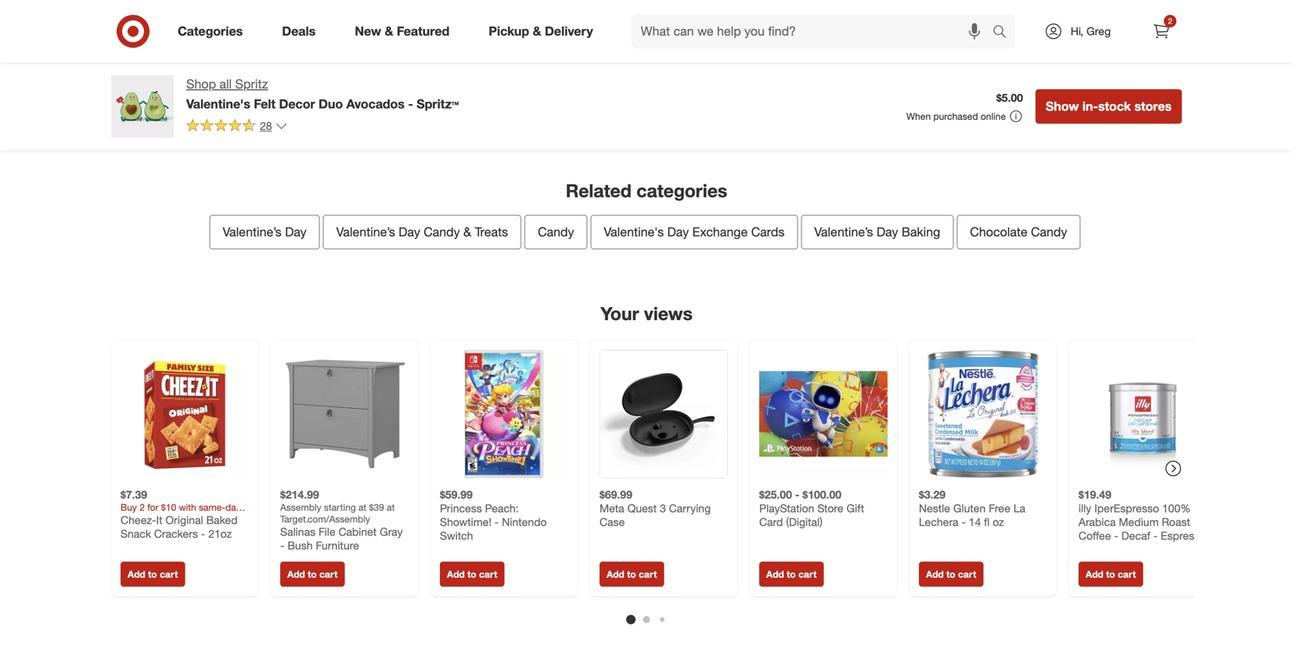 Task type: locate. For each thing, give the bounding box(es) containing it.
new
[[355, 24, 381, 39]]

cart down the (digital)
[[799, 569, 817, 580]]

add to cart button down capsules
[[1079, 562, 1143, 587]]

& left treats
[[464, 224, 471, 239]]

4 cart from the left
[[639, 569, 657, 580]]

- left nintendo
[[495, 515, 499, 529]]

2 horizontal spatial &
[[533, 24, 542, 39]]

$19.49 illy iperespresso 100% arabica medium roast coffee - decaf - espresso capsules - 21ct
[[1079, 488, 1207, 556]]

add down capsules
[[1086, 569, 1104, 580]]

cart down quest
[[639, 569, 657, 580]]

$69.99 meta quest 3 carrying case
[[600, 488, 711, 529]]

1 add to cart from the left
[[128, 569, 178, 580]]

cart
[[160, 569, 178, 580], [319, 569, 338, 580], [479, 569, 497, 580], [639, 569, 657, 580], [799, 569, 817, 580], [958, 569, 977, 580], [1118, 569, 1136, 580]]

6 add to cart button from the left
[[919, 562, 984, 587]]

chocolate candy link
[[957, 215, 1081, 249]]

add to cart button down the (digital)
[[760, 562, 824, 587]]

day for valentine's day baking
[[877, 224, 899, 239]]

7 cart from the left
[[1118, 569, 1136, 580]]

- left 21ct
[[1128, 543, 1132, 556]]

28
[[260, 119, 272, 133]]

4 add from the left
[[607, 569, 625, 580]]

3 day from the left
[[668, 224, 689, 239]]

when
[[907, 110, 931, 122]]

4 day from the left
[[877, 224, 899, 239]]

- left the 21oz
[[201, 527, 205, 541]]

card
[[760, 515, 783, 529]]

- inside $3.29 nestle gluten free la lechera - 14 fl oz
[[962, 515, 966, 529]]

0 horizontal spatial at
[[359, 502, 367, 513]]

candy
[[424, 224, 460, 239], [538, 224, 574, 239], [1031, 224, 1068, 239]]

categories link
[[164, 14, 262, 49]]

7 add to cart from the left
[[1086, 569, 1136, 580]]

6 add from the left
[[926, 569, 944, 580]]

1 add from the left
[[128, 569, 145, 580]]

6 to from the left
[[947, 569, 956, 580]]

add to cart for meta quest 3 carrying case
[[607, 569, 657, 580]]

add to cart down snack at the bottom left
[[128, 569, 178, 580]]

to down lechera
[[947, 569, 956, 580]]

arabica
[[1079, 515, 1116, 529]]

decor
[[279, 96, 315, 111]]

lechera
[[919, 515, 959, 529]]

add to cart down lechera
[[926, 569, 977, 580]]

add down card
[[767, 569, 784, 580]]

to down capsules
[[1106, 569, 1115, 580]]

2 horizontal spatial candy
[[1031, 224, 1068, 239]]

- left the bush
[[280, 539, 285, 552]]

1 horizontal spatial valentine's
[[336, 224, 395, 239]]

target.com/assembly
[[280, 513, 370, 525]]

cart for illy iperespresso 100% arabica medium roast coffee - decaf - espresso capsules - 21ct
[[1118, 569, 1136, 580]]

day for valentine's day candy & treats
[[399, 224, 420, 239]]

(digital)
[[786, 515, 823, 529]]

$69.99
[[600, 488, 633, 502]]

add to cart button for nestle gluten free la lechera - 14 fl oz
[[919, 562, 984, 587]]

5 cart from the left
[[799, 569, 817, 580]]

add to cart down switch
[[447, 569, 497, 580]]

add down lechera
[[926, 569, 944, 580]]

baked
[[206, 513, 238, 527]]

1 add to cart button from the left
[[121, 562, 185, 587]]

& right pickup
[[533, 24, 542, 39]]

3 valentine's from the left
[[815, 224, 873, 239]]

candy right "chocolate"
[[1031, 224, 1068, 239]]

$59.99
[[440, 488, 473, 502]]

add to cart for playstation store gift card (digital)
[[767, 569, 817, 580]]

add down "case"
[[607, 569, 625, 580]]

valentine's day candy & treats link
[[323, 215, 522, 249]]

add to cart button down snack at the bottom left
[[121, 562, 185, 587]]

to down switch
[[468, 569, 477, 580]]

1 horizontal spatial at
[[387, 502, 395, 513]]

related
[[566, 180, 632, 202]]

- inside '$214.99 assembly starting at $39 at target.com/assembly salinas file cabinet gray - bush furniture'
[[280, 539, 285, 552]]

1 to from the left
[[148, 569, 157, 580]]

valentine's day
[[223, 224, 307, 239]]

5 add from the left
[[767, 569, 784, 580]]

add to cart button for cheez-it original baked snack crackers - 21oz
[[121, 562, 185, 587]]

2 candy from the left
[[538, 224, 574, 239]]

avocados
[[347, 96, 405, 111]]

2 add to cart from the left
[[287, 569, 338, 580]]

1 vertical spatial valentine's
[[604, 224, 664, 239]]

&
[[385, 24, 393, 39], [533, 24, 542, 39], [464, 224, 471, 239]]

add to cart
[[128, 569, 178, 580], [287, 569, 338, 580], [447, 569, 497, 580], [607, 569, 657, 580], [767, 569, 817, 580], [926, 569, 977, 580], [1086, 569, 1136, 580]]

$25.00
[[760, 488, 792, 502]]

14
[[969, 515, 981, 529]]

3 cart from the left
[[479, 569, 497, 580]]

at right $39
[[387, 502, 395, 513]]

candy inside 'link'
[[538, 224, 574, 239]]

$3.29
[[919, 488, 946, 502]]

add to cart down capsules
[[1086, 569, 1136, 580]]

None checkbox
[[616, 4, 632, 20], [812, 4, 827, 20], [616, 4, 632, 20], [812, 4, 827, 20]]

to down snack at the bottom left
[[148, 569, 157, 580]]

cheez-
[[121, 513, 156, 527]]

add to cart button down "case"
[[600, 562, 664, 587]]

switch
[[440, 529, 473, 543]]

decaf
[[1122, 529, 1151, 543]]

2 horizontal spatial valentine's
[[815, 224, 873, 239]]

add down snack at the bottom left
[[128, 569, 145, 580]]

0 horizontal spatial &
[[385, 24, 393, 39]]

7 add from the left
[[1086, 569, 1104, 580]]

cards
[[751, 224, 785, 239]]

to down the (digital)
[[787, 569, 796, 580]]

day for valentine's day exchange cards
[[668, 224, 689, 239]]

1 cart from the left
[[160, 569, 178, 580]]

3 add from the left
[[447, 569, 465, 580]]

1 candy from the left
[[424, 224, 460, 239]]

add for salinas file cabinet gray - bush furniture
[[287, 569, 305, 580]]

0 horizontal spatial candy
[[424, 224, 460, 239]]

0 horizontal spatial valentine's
[[223, 224, 282, 239]]

cheez-it original baked snack crackers - 21oz
[[121, 513, 238, 541]]

2 day from the left
[[399, 224, 420, 239]]

to down quest
[[627, 569, 636, 580]]

5 add to cart from the left
[[767, 569, 817, 580]]

1 horizontal spatial valentine's
[[604, 224, 664, 239]]

meta quest 3 carrying case image
[[600, 350, 728, 478]]

add to cart button down switch
[[440, 562, 505, 587]]

add for cheez-it original baked snack crackers - 21oz
[[128, 569, 145, 580]]

exchange
[[693, 224, 748, 239]]

stock
[[1099, 99, 1131, 114]]

0 vertical spatial valentine's
[[186, 96, 250, 111]]

cart down 21ct
[[1118, 569, 1136, 580]]

illy
[[1079, 502, 1092, 515]]

hi, greg
[[1071, 24, 1111, 38]]

0 horizontal spatial valentine's
[[186, 96, 250, 111]]

2 to from the left
[[308, 569, 317, 580]]

valentine's day exchange cards
[[604, 224, 785, 239]]

candy left treats
[[424, 224, 460, 239]]

5 to from the left
[[787, 569, 796, 580]]

1 valentine's from the left
[[223, 224, 282, 239]]

2 cart from the left
[[319, 569, 338, 580]]

add to cart down the (digital)
[[767, 569, 817, 580]]

21ct
[[1135, 543, 1157, 556]]

- left spritz™
[[408, 96, 413, 111]]

1 day from the left
[[285, 224, 307, 239]]

categories
[[178, 24, 243, 39]]

at left $39
[[359, 502, 367, 513]]

related categories
[[566, 180, 728, 202]]

add to cart button for playstation store gift card (digital)
[[760, 562, 824, 587]]

day for valentine's day
[[285, 224, 307, 239]]

- right $25.00 at the right bottom of the page
[[795, 488, 800, 502]]

add to cart down the bush
[[287, 569, 338, 580]]

5 add to cart button from the left
[[760, 562, 824, 587]]

fl
[[984, 515, 990, 529]]

add to cart button for meta quest 3 carrying case
[[600, 562, 664, 587]]

add down the bush
[[287, 569, 305, 580]]

candy link
[[525, 215, 588, 249]]

- left decaf
[[1115, 529, 1119, 543]]

nestle gluten free la lechera - 14 fl oz image
[[919, 350, 1048, 478]]

- left 14
[[962, 515, 966, 529]]

2 valentine's from the left
[[336, 224, 395, 239]]

new & featured
[[355, 24, 450, 39]]

$5.00
[[997, 91, 1023, 105]]

3 add to cart from the left
[[447, 569, 497, 580]]

add to cart for nestle gluten free la lechera - 14 fl oz
[[926, 569, 977, 580]]

day
[[285, 224, 307, 239], [399, 224, 420, 239], [668, 224, 689, 239], [877, 224, 899, 239]]

add for playstation store gift card (digital)
[[767, 569, 784, 580]]

add
[[128, 569, 145, 580], [287, 569, 305, 580], [447, 569, 465, 580], [607, 569, 625, 580], [767, 569, 784, 580], [926, 569, 944, 580], [1086, 569, 1104, 580]]

treats
[[475, 224, 508, 239]]

cart down 14
[[958, 569, 977, 580]]

add to cart down "case"
[[607, 569, 657, 580]]

valentine's
[[223, 224, 282, 239], [336, 224, 395, 239], [815, 224, 873, 239]]

6 cart from the left
[[958, 569, 977, 580]]

1 horizontal spatial candy
[[538, 224, 574, 239]]

cabinet
[[339, 525, 377, 539]]

candy down related
[[538, 224, 574, 239]]

2 link
[[1145, 14, 1179, 49]]

add for illy iperespresso 100% arabica medium roast coffee - decaf - espresso capsules - 21ct
[[1086, 569, 1104, 580]]

cart down showtime!
[[479, 569, 497, 580]]

playstation store gift card (digital) image
[[760, 350, 888, 478]]

princess
[[440, 502, 482, 515]]

pickup & delivery link
[[476, 14, 613, 49]]

& right new
[[385, 24, 393, 39]]

search
[[986, 25, 1023, 40]]

add to cart button down lechera
[[919, 562, 984, 587]]

4 add to cart button from the left
[[600, 562, 664, 587]]

to down the bush
[[308, 569, 317, 580]]

3 to from the left
[[468, 569, 477, 580]]

3 candy from the left
[[1031, 224, 1068, 239]]

spritz™
[[417, 96, 459, 111]]

7 add to cart button from the left
[[1079, 562, 1143, 587]]

add to cart button
[[121, 562, 185, 587], [280, 562, 345, 587], [440, 562, 505, 587], [600, 562, 664, 587], [760, 562, 824, 587], [919, 562, 984, 587], [1079, 562, 1143, 587]]

7 to from the left
[[1106, 569, 1115, 580]]

3 add to cart button from the left
[[440, 562, 505, 587]]

valentine's down all
[[186, 96, 250, 111]]

playstation
[[760, 502, 815, 515]]

cart down crackers
[[160, 569, 178, 580]]

cart down furniture
[[319, 569, 338, 580]]

6 add to cart from the left
[[926, 569, 977, 580]]

add to cart for princess peach: showtime! - nintendo switch
[[447, 569, 497, 580]]

add to cart button for princess peach: showtime! - nintendo switch
[[440, 562, 505, 587]]

add down switch
[[447, 569, 465, 580]]

medium
[[1119, 515, 1159, 529]]

shop
[[186, 76, 216, 92]]

deals
[[282, 24, 316, 39]]

- inside $59.99 princess peach: showtime! - nintendo switch
[[495, 515, 499, 529]]

add to cart button down the bush
[[280, 562, 345, 587]]

nestle
[[919, 502, 951, 515]]

furniture
[[316, 539, 359, 552]]

add for meta quest 3 carrying case
[[607, 569, 625, 580]]

valentine's down related categories
[[604, 224, 664, 239]]

2 add from the left
[[287, 569, 305, 580]]

4 to from the left
[[627, 569, 636, 580]]

$59.99 princess peach: showtime! - nintendo switch
[[440, 488, 547, 543]]

day inside 'link'
[[668, 224, 689, 239]]

2
[[1168, 16, 1173, 26]]

4 add to cart from the left
[[607, 569, 657, 580]]

2 add to cart button from the left
[[280, 562, 345, 587]]



Task type: describe. For each thing, give the bounding box(es) containing it.
original
[[166, 513, 203, 527]]

it
[[156, 513, 162, 527]]

featured
[[397, 24, 450, 39]]

valentine's day baking link
[[801, 215, 954, 249]]

peach:
[[485, 502, 519, 515]]

assembly
[[280, 502, 321, 513]]

valentine's day candy & treats
[[336, 224, 508, 239]]

gluten
[[954, 502, 986, 515]]

purchased
[[934, 110, 978, 122]]

image of valentine's felt decor duo avocados - spritz™ image
[[111, 75, 174, 138]]

views
[[644, 303, 693, 324]]

baking
[[902, 224, 941, 239]]

salinas file cabinet gray - bush furniture image
[[280, 350, 409, 478]]

cart for salinas file cabinet gray - bush furniture
[[319, 569, 338, 580]]

1 at from the left
[[359, 502, 367, 513]]

showtime!
[[440, 515, 492, 529]]

delivery
[[545, 24, 593, 39]]

your views
[[601, 303, 693, 324]]

salinas
[[280, 525, 316, 539]]

illy iperespresso 100% arabica medium roast coffee - decaf - espresso capsules - 21ct image
[[1079, 350, 1207, 478]]

to for meta quest 3 carrying case
[[627, 569, 636, 580]]

cart for playstation store gift card (digital)
[[799, 569, 817, 580]]

to for nestle gluten free la lechera - 14 fl oz
[[947, 569, 956, 580]]

cart for cheez-it original baked snack crackers - 21oz
[[160, 569, 178, 580]]

show in-stock stores
[[1046, 99, 1172, 114]]

nintendo
[[502, 515, 547, 529]]

valentine's inside shop all spritz valentine's felt decor duo avocados - spritz™
[[186, 96, 250, 111]]

valentine's for valentine's day
[[223, 224, 282, 239]]

in-
[[1083, 99, 1099, 114]]

$39
[[369, 502, 384, 513]]

chocolate candy
[[970, 224, 1068, 239]]

new & featured link
[[342, 14, 469, 49]]

cheez-it original baked snack crackers - 21oz image
[[121, 350, 249, 478]]

espresso
[[1161, 529, 1207, 543]]

valentine's day baking
[[815, 224, 941, 239]]

to for illy iperespresso 100% arabica medium roast coffee - decaf - espresso capsules - 21ct
[[1106, 569, 1115, 580]]

meta
[[600, 502, 625, 515]]

princess peach: showtime! - nintendo switch image
[[440, 350, 568, 478]]

$3.29 nestle gluten free la lechera - 14 fl oz
[[919, 488, 1026, 529]]

valentine's day exchange cards link
[[591, 215, 798, 249]]

spritz
[[235, 76, 268, 92]]

snack
[[121, 527, 151, 541]]

21oz
[[208, 527, 232, 541]]

$214.99 assembly starting at $39 at target.com/assembly salinas file cabinet gray - bush furniture
[[280, 488, 403, 552]]

search button
[[986, 14, 1023, 52]]

felt
[[254, 96, 276, 111]]

capsules
[[1079, 543, 1125, 556]]

add for nestle gluten free la lechera - 14 fl oz
[[926, 569, 944, 580]]

valentine's inside 'link'
[[604, 224, 664, 239]]

show
[[1046, 99, 1079, 114]]

add to cart button for salinas file cabinet gray - bush furniture
[[280, 562, 345, 587]]

all
[[220, 76, 232, 92]]

add for princess peach: showtime! - nintendo switch
[[447, 569, 465, 580]]

- right decaf
[[1154, 529, 1158, 543]]

categories
[[637, 180, 728, 202]]

your
[[601, 303, 639, 324]]

2 at from the left
[[387, 502, 395, 513]]

cart for nestle gluten free la lechera - 14 fl oz
[[958, 569, 977, 580]]

roast
[[1162, 515, 1191, 529]]

add to cart for illy iperespresso 100% arabica medium roast coffee - decaf - espresso capsules - 21ct
[[1086, 569, 1136, 580]]

stores
[[1135, 99, 1172, 114]]

case
[[600, 515, 625, 529]]

valentine's day link
[[209, 215, 320, 249]]

oz
[[993, 515, 1004, 529]]

coffee
[[1079, 529, 1111, 543]]

$214.99
[[280, 488, 319, 502]]

100%
[[1163, 502, 1191, 515]]

to for cheez-it original baked snack crackers - 21oz
[[148, 569, 157, 580]]

add to cart for salinas file cabinet gray - bush furniture
[[287, 569, 338, 580]]

$7.39
[[121, 488, 147, 502]]

greg
[[1087, 24, 1111, 38]]

to for playstation store gift card (digital)
[[787, 569, 796, 580]]

to for princess peach: showtime! - nintendo switch
[[468, 569, 477, 580]]

gray
[[380, 525, 403, 539]]

store
[[818, 502, 844, 515]]

gift
[[847, 502, 865, 515]]

to for salinas file cabinet gray - bush furniture
[[308, 569, 317, 580]]

valentine's for valentine's day candy & treats
[[336, 224, 395, 239]]

$100.00
[[803, 488, 842, 502]]

duo
[[319, 96, 343, 111]]

file
[[319, 525, 336, 539]]

valentine's for valentine's day baking
[[815, 224, 873, 239]]

bush
[[288, 539, 313, 552]]

shop all spritz valentine's felt decor duo avocados - spritz™
[[186, 76, 459, 111]]

- inside cheez-it original baked snack crackers - 21oz
[[201, 527, 205, 541]]

when purchased online
[[907, 110, 1006, 122]]

- inside shop all spritz valentine's felt decor duo avocados - spritz™
[[408, 96, 413, 111]]

add to cart for cheez-it original baked snack crackers - 21oz
[[128, 569, 178, 580]]

free
[[989, 502, 1011, 515]]

& for pickup
[[533, 24, 542, 39]]

1 horizontal spatial &
[[464, 224, 471, 239]]

add to cart button for illy iperespresso 100% arabica medium roast coffee - decaf - espresso capsules - 21ct
[[1079, 562, 1143, 587]]

What can we help you find? suggestions appear below search field
[[632, 14, 997, 49]]

& for new
[[385, 24, 393, 39]]

quest
[[628, 502, 657, 515]]

show in-stock stores button
[[1036, 89, 1182, 124]]

- inside $25.00 - $100.00 playstation store gift card (digital)
[[795, 488, 800, 502]]

crackers
[[154, 527, 198, 541]]

cart for meta quest 3 carrying case
[[639, 569, 657, 580]]

pickup
[[489, 24, 529, 39]]

starting
[[324, 502, 356, 513]]

cart for princess peach: showtime! - nintendo switch
[[479, 569, 497, 580]]



Task type: vqa. For each thing, say whether or not it's contained in the screenshot.


